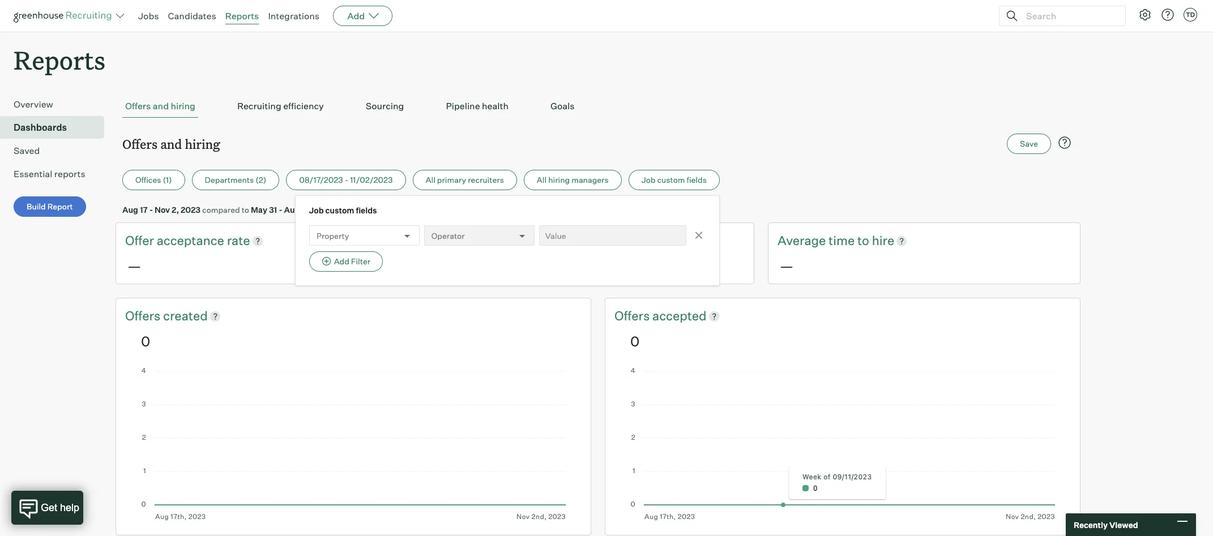 Task type: vqa. For each thing, say whether or not it's contained in the screenshot.
left Average time to
yes



Task type: describe. For each thing, give the bounding box(es) containing it.
sourcing button
[[363, 95, 407, 118]]

reports link
[[225, 10, 259, 22]]

td button
[[1184, 8, 1198, 22]]

and inside button
[[153, 100, 169, 112]]

- inside button
[[345, 175, 349, 185]]

managers
[[572, 175, 609, 185]]

week of 09/11/2023
[[803, 473, 873, 482]]

reports
[[54, 168, 85, 180]]

— for offer
[[128, 258, 141, 275]]

overview
[[14, 99, 53, 110]]

build report
[[27, 202, 73, 211]]

offices (1)
[[135, 175, 172, 185]]

recruiters
[[468, 175, 504, 185]]

nov
[[155, 205, 170, 215]]

time for fill
[[503, 233, 529, 248]]

all hiring managers button
[[524, 170, 622, 191]]

Search text field
[[1024, 8, 1116, 24]]

offices
[[135, 175, 161, 185]]

report
[[47, 202, 73, 211]]

0 horizontal spatial job
[[309, 206, 324, 215]]

Value text field
[[539, 226, 687, 246]]

compared
[[202, 205, 240, 215]]

recently
[[1075, 521, 1109, 530]]

jobs
[[138, 10, 159, 22]]

recruiting efficiency
[[237, 100, 324, 112]]

essential reports
[[14, 168, 85, 180]]

offer
[[125, 233, 154, 248]]

pipeline health
[[446, 100, 509, 112]]

departments
[[205, 175, 254, 185]]

0 for created
[[141, 333, 150, 350]]

offer link
[[125, 232, 157, 250]]

save button
[[1008, 134, 1052, 154]]

job custom fields inside button
[[642, 175, 707, 185]]

property
[[317, 231, 349, 241]]

departments (2)
[[205, 175, 266, 185]]

filter
[[351, 257, 371, 266]]

1 vertical spatial offers and hiring
[[122, 136, 220, 153]]

average time to for hire
[[778, 233, 873, 248]]

hiring inside button
[[549, 175, 570, 185]]

candidates
[[168, 10, 216, 22]]

— for average
[[780, 258, 794, 275]]

recently viewed
[[1075, 521, 1139, 530]]

(1)
[[163, 175, 172, 185]]

2,
[[172, 205, 179, 215]]

08/17/2023 - 11/02/2023 button
[[286, 170, 406, 191]]

2 2023 from the left
[[314, 205, 334, 215]]

health
[[482, 100, 509, 112]]

offers and hiring button
[[122, 95, 198, 118]]

pipeline
[[446, 100, 480, 112]]

1 vertical spatial and
[[160, 136, 182, 153]]

1 2023 from the left
[[181, 205, 201, 215]]

acceptance
[[157, 233, 224, 248]]

hire link
[[873, 232, 895, 250]]

offers and hiring inside button
[[125, 100, 195, 112]]

time for hire
[[829, 233, 855, 248]]

to link for hire
[[858, 232, 873, 250]]

average for fill
[[452, 233, 500, 248]]

time link for fill
[[503, 232, 532, 250]]

save
[[1021, 139, 1039, 149]]

build report button
[[14, 197, 86, 217]]

average time to for fill
[[452, 233, 546, 248]]

aug 17 - nov 2, 2023 compared to may 31 - aug 16, 2023
[[122, 205, 334, 215]]

overview link
[[14, 98, 100, 111]]

offer acceptance
[[125, 233, 227, 248]]

1 vertical spatial fields
[[356, 206, 377, 215]]

job custom fields button
[[629, 170, 720, 191]]

sourcing
[[366, 100, 404, 112]]

td button
[[1182, 6, 1200, 24]]

of
[[824, 473, 831, 482]]

all primary recruiters
[[426, 175, 504, 185]]

0 horizontal spatial reports
[[14, 43, 105, 77]]

16,
[[302, 205, 312, 215]]

add button
[[333, 6, 393, 26]]

departments (2) button
[[192, 170, 280, 191]]

essential
[[14, 168, 52, 180]]

average link for hire
[[778, 232, 829, 250]]

offers link for accepted
[[615, 308, 653, 325]]

efficiency
[[283, 100, 324, 112]]

offers inside button
[[125, 100, 151, 112]]

primary
[[437, 175, 467, 185]]

hire
[[873, 233, 895, 248]]

1 horizontal spatial -
[[279, 205, 283, 215]]

add filter button
[[309, 252, 383, 272]]

goals button
[[548, 95, 578, 118]]



Task type: locate. For each thing, give the bounding box(es) containing it.
2 all from the left
[[537, 175, 547, 185]]

2 time from the left
[[829, 233, 855, 248]]

2 average time to from the left
[[778, 233, 873, 248]]

viewed
[[1110, 521, 1139, 530]]

custom
[[658, 175, 685, 185], [326, 206, 354, 215]]

1 horizontal spatial xychart image
[[631, 368, 1056, 521]]

1 aug from the left
[[122, 205, 138, 215]]

1 vertical spatial reports
[[14, 43, 105, 77]]

integrations
[[268, 10, 320, 22]]

all hiring managers
[[537, 175, 609, 185]]

time link
[[503, 232, 532, 250], [829, 232, 858, 250]]

2 time link from the left
[[829, 232, 858, 250]]

0 vertical spatial add
[[347, 10, 365, 22]]

0 horizontal spatial average time to
[[452, 233, 546, 248]]

1 — from the left
[[128, 258, 141, 275]]

fill link
[[546, 232, 560, 250]]

0 horizontal spatial aug
[[122, 205, 138, 215]]

0 horizontal spatial fields
[[356, 206, 377, 215]]

0 vertical spatial hiring
[[171, 100, 195, 112]]

1 xychart image from the left
[[141, 368, 566, 521]]

time link for hire
[[829, 232, 858, 250]]

week
[[803, 473, 822, 482]]

1 horizontal spatial average link
[[778, 232, 829, 250]]

dashboards link
[[14, 121, 100, 134]]

faq image
[[1059, 136, 1072, 150]]

0 horizontal spatial average
[[452, 233, 500, 248]]

1 horizontal spatial job
[[642, 175, 656, 185]]

1 horizontal spatial aug
[[284, 205, 300, 215]]

- left '11/02/2023' on the top left of page
[[345, 175, 349, 185]]

average link
[[452, 232, 503, 250], [778, 232, 829, 250]]

recruiting
[[237, 100, 282, 112]]

(2)
[[256, 175, 266, 185]]

17
[[140, 205, 148, 215]]

greenhouse recruiting image
[[14, 9, 116, 23]]

all for all primary recruiters
[[426, 175, 436, 185]]

job inside button
[[642, 175, 656, 185]]

08/17/2023 - 11/02/2023
[[299, 175, 393, 185]]

0 horizontal spatial offers link
[[125, 308, 163, 325]]

11/02/2023
[[350, 175, 393, 185]]

accepted
[[653, 308, 707, 324]]

add inside button
[[334, 257, 350, 266]]

dashboards
[[14, 122, 67, 133]]

time link left fill link
[[503, 232, 532, 250]]

0 horizontal spatial to link
[[532, 232, 546, 250]]

2 — from the left
[[780, 258, 794, 275]]

1 to link from the left
[[532, 232, 546, 250]]

0 vertical spatial and
[[153, 100, 169, 112]]

all primary recruiters button
[[413, 170, 517, 191]]

accepted link
[[653, 308, 707, 325]]

offers link for created
[[125, 308, 163, 325]]

1 horizontal spatial to
[[532, 233, 543, 248]]

1 average from the left
[[452, 233, 500, 248]]

pipeline health button
[[443, 95, 512, 118]]

add
[[347, 10, 365, 22], [334, 257, 350, 266]]

to link
[[532, 232, 546, 250], [858, 232, 873, 250]]

09/11/2023
[[833, 473, 873, 482]]

all for all hiring managers
[[537, 175, 547, 185]]

aug
[[122, 205, 138, 215], [284, 205, 300, 215]]

1 horizontal spatial —
[[780, 258, 794, 275]]

integrations link
[[268, 10, 320, 22]]

2023 right 16,
[[314, 205, 334, 215]]

1 horizontal spatial time link
[[829, 232, 858, 250]]

1 horizontal spatial to link
[[858, 232, 873, 250]]

0 horizontal spatial to
[[242, 205, 249, 215]]

td
[[1187, 11, 1196, 19]]

reports
[[225, 10, 259, 22], [14, 43, 105, 77]]

hiring inside button
[[171, 100, 195, 112]]

to left "hire"
[[858, 233, 870, 248]]

0 for accepted
[[631, 333, 640, 350]]

1 horizontal spatial fields
[[687, 175, 707, 185]]

acceptance link
[[157, 232, 227, 250]]

to left 'fill'
[[532, 233, 543, 248]]

2 aug from the left
[[284, 205, 300, 215]]

0 vertical spatial custom
[[658, 175, 685, 185]]

to link for fill
[[532, 232, 546, 250]]

1 horizontal spatial time
[[829, 233, 855, 248]]

xychart image
[[141, 368, 566, 521], [631, 368, 1056, 521]]

add for add
[[347, 10, 365, 22]]

1 horizontal spatial average
[[778, 233, 826, 248]]

tab list
[[122, 95, 1075, 118]]

and
[[153, 100, 169, 112], [160, 136, 182, 153]]

1 horizontal spatial offers link
[[615, 308, 653, 325]]

offers
[[125, 100, 151, 112], [122, 136, 158, 153], [125, 308, 163, 324], [615, 308, 653, 324]]

08/17/2023
[[299, 175, 343, 185]]

hiring
[[171, 100, 195, 112], [185, 136, 220, 153], [549, 175, 570, 185]]

1 vertical spatial job
[[309, 206, 324, 215]]

1 average time to from the left
[[452, 233, 546, 248]]

all
[[426, 175, 436, 185], [537, 175, 547, 185]]

average
[[452, 233, 500, 248], [778, 233, 826, 248]]

1 vertical spatial job custom fields
[[309, 206, 377, 215]]

0 vertical spatial fields
[[687, 175, 707, 185]]

to for fill
[[532, 233, 543, 248]]

1 horizontal spatial job custom fields
[[642, 175, 707, 185]]

offices (1) button
[[122, 170, 185, 191]]

2 average link from the left
[[778, 232, 829, 250]]

0 horizontal spatial xychart image
[[141, 368, 566, 521]]

essential reports link
[[14, 167, 100, 181]]

31
[[269, 205, 277, 215]]

- right 31
[[279, 205, 283, 215]]

to left may
[[242, 205, 249, 215]]

build
[[27, 202, 46, 211]]

tab list containing offers and hiring
[[122, 95, 1075, 118]]

—
[[128, 258, 141, 275], [780, 258, 794, 275]]

0 vertical spatial job custom fields
[[642, 175, 707, 185]]

jobs link
[[138, 10, 159, 22]]

-
[[345, 175, 349, 185], [149, 205, 153, 215], [279, 205, 283, 215]]

1 time link from the left
[[503, 232, 532, 250]]

job custom fields
[[642, 175, 707, 185], [309, 206, 377, 215]]

to
[[242, 205, 249, 215], [532, 233, 543, 248], [858, 233, 870, 248]]

fill
[[546, 233, 560, 248]]

2 to link from the left
[[858, 232, 873, 250]]

1 horizontal spatial all
[[537, 175, 547, 185]]

1 horizontal spatial custom
[[658, 175, 685, 185]]

recruiting efficiency button
[[235, 95, 327, 118]]

- right 17
[[149, 205, 153, 215]]

saved
[[14, 145, 40, 157]]

2 horizontal spatial to
[[858, 233, 870, 248]]

2 horizontal spatial 0
[[814, 484, 818, 493]]

time link left hire "link"
[[829, 232, 858, 250]]

created
[[163, 308, 208, 324]]

0 horizontal spatial -
[[149, 205, 153, 215]]

time left 'fill'
[[503, 233, 529, 248]]

2023 right 2,
[[181, 205, 201, 215]]

0 vertical spatial offers and hiring
[[125, 100, 195, 112]]

1 time from the left
[[503, 233, 529, 248]]

offers and hiring
[[125, 100, 195, 112], [122, 136, 220, 153]]

job
[[642, 175, 656, 185], [309, 206, 324, 215]]

1 offers link from the left
[[125, 308, 163, 325]]

may
[[251, 205, 267, 215]]

fields
[[687, 175, 707, 185], [356, 206, 377, 215]]

xychart image for created
[[141, 368, 566, 521]]

aug left 17
[[122, 205, 138, 215]]

fields inside button
[[687, 175, 707, 185]]

average link for fill
[[452, 232, 503, 250]]

created link
[[163, 308, 208, 325]]

1 horizontal spatial average time to
[[778, 233, 873, 248]]

add filter
[[334, 257, 371, 266]]

0 horizontal spatial time
[[503, 233, 529, 248]]

2 xychart image from the left
[[631, 368, 1056, 521]]

add inside popup button
[[347, 10, 365, 22]]

1 average link from the left
[[452, 232, 503, 250]]

0 horizontal spatial 2023
[[181, 205, 201, 215]]

2 vertical spatial hiring
[[549, 175, 570, 185]]

1 all from the left
[[426, 175, 436, 185]]

time left "hire"
[[829, 233, 855, 248]]

0 horizontal spatial all
[[426, 175, 436, 185]]

rate link
[[227, 232, 250, 250]]

rate
[[227, 233, 250, 248]]

to for hire
[[858, 233, 870, 248]]

custom inside button
[[658, 175, 685, 185]]

goals
[[551, 100, 575, 112]]

2 offers link from the left
[[615, 308, 653, 325]]

candidates link
[[168, 10, 216, 22]]

1 horizontal spatial reports
[[225, 10, 259, 22]]

1 vertical spatial custom
[[326, 206, 354, 215]]

all left the 'primary'
[[426, 175, 436, 185]]

average for hire
[[778, 233, 826, 248]]

add for add filter
[[334, 257, 350, 266]]

0 horizontal spatial 0
[[141, 333, 150, 350]]

0 horizontal spatial —
[[128, 258, 141, 275]]

all left managers at top
[[537, 175, 547, 185]]

0 horizontal spatial time link
[[503, 232, 532, 250]]

configure image
[[1139, 8, 1153, 22]]

2023
[[181, 205, 201, 215], [314, 205, 334, 215]]

0 horizontal spatial average link
[[452, 232, 503, 250]]

1 vertical spatial add
[[334, 257, 350, 266]]

reports down greenhouse recruiting image
[[14, 43, 105, 77]]

2 horizontal spatial -
[[345, 175, 349, 185]]

1 horizontal spatial 0
[[631, 333, 640, 350]]

0 horizontal spatial job custom fields
[[309, 206, 377, 215]]

reports right the candidates "link"
[[225, 10, 259, 22]]

0 vertical spatial reports
[[225, 10, 259, 22]]

aug left 16,
[[284, 205, 300, 215]]

xychart image for accepted
[[631, 368, 1056, 521]]

0 horizontal spatial custom
[[326, 206, 354, 215]]

average time to
[[452, 233, 546, 248], [778, 233, 873, 248]]

0 vertical spatial job
[[642, 175, 656, 185]]

1 vertical spatial hiring
[[185, 136, 220, 153]]

0
[[141, 333, 150, 350], [631, 333, 640, 350], [814, 484, 818, 493]]

1 horizontal spatial 2023
[[314, 205, 334, 215]]

saved link
[[14, 144, 100, 158]]

2 average from the left
[[778, 233, 826, 248]]



